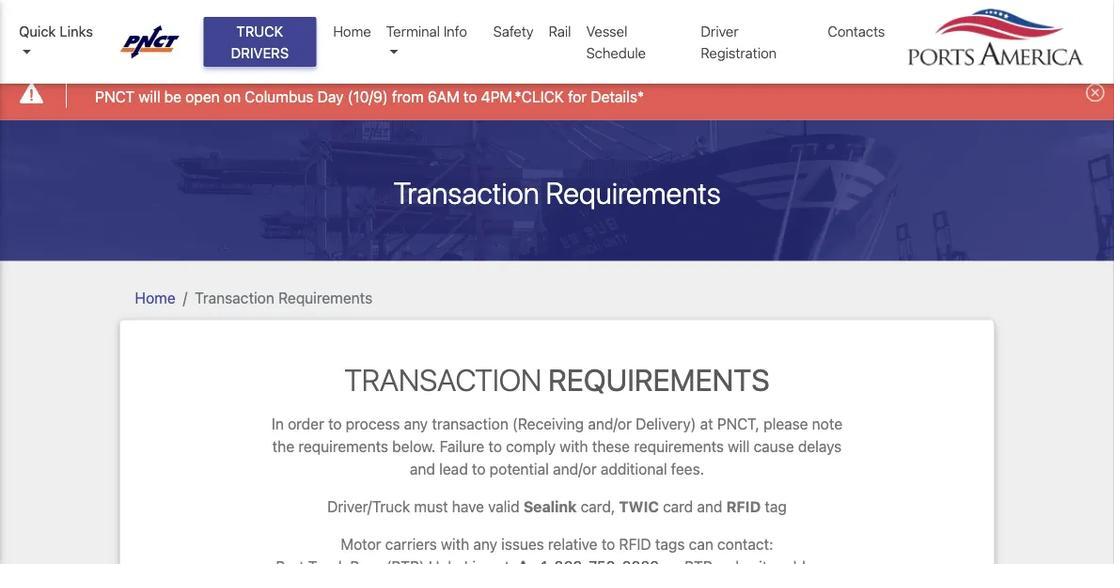 Task type: locate. For each thing, give the bounding box(es) containing it.
truck
[[237, 23, 283, 40]]

any inside in order to process any transaction (receiving and/or delivery) at pnct, please note the requirements below. failure to comply with these requirements will cause delays and lead to potential and/or additional fees.
[[404, 415, 428, 433]]

any
[[404, 415, 428, 433], [474, 536, 498, 554]]

to
[[464, 88, 477, 105], [328, 415, 342, 433], [489, 438, 502, 456], [472, 460, 486, 478], [602, 536, 615, 554]]

driver registration link
[[694, 13, 821, 71]]

will left be
[[139, 88, 160, 105]]

requirements
[[546, 175, 721, 210], [278, 289, 373, 307], [549, 362, 770, 398]]

1 vertical spatial and
[[697, 498, 723, 516]]

1 horizontal spatial rfid
[[727, 498, 761, 516]]

0 vertical spatial will
[[139, 88, 160, 105]]

0 horizontal spatial requirements
[[298, 438, 389, 456]]

1 vertical spatial will
[[728, 438, 750, 456]]

0 vertical spatial home link
[[326, 13, 379, 49]]

pnct
[[95, 88, 135, 105]]

motor
[[341, 536, 381, 554]]

phone image
[[521, 560, 533, 564]]

1 horizontal spatial requirements
[[634, 438, 724, 456]]

note
[[812, 415, 843, 433]]

pnct will be open on columbus day (10/9) from 6am to 4pm.*click for details* alert
[[0, 69, 1115, 120]]

transaction
[[394, 175, 540, 210], [195, 289, 275, 307], [344, 362, 542, 398]]

requirements
[[298, 438, 389, 456], [634, 438, 724, 456]]

and/or up driver/truck must have valid sealink card, twic card and rfid tag
[[553, 460, 597, 478]]

will
[[139, 88, 160, 105], [728, 438, 750, 456]]

1 horizontal spatial with
[[560, 438, 588, 456]]

relative
[[548, 536, 598, 554]]

2 vertical spatial transaction requirements
[[344, 362, 770, 398]]

safety
[[494, 23, 534, 40]]

0 horizontal spatial home
[[135, 289, 176, 307]]

with inside in order to process any transaction (receiving and/or delivery) at pnct, please note the requirements below. failure to comply with these requirements will cause delays and lead to potential and/or additional fees.
[[560, 438, 588, 456]]

and right card
[[697, 498, 723, 516]]

1 vertical spatial home link
[[135, 289, 176, 307]]

card
[[663, 498, 694, 516]]

from
[[392, 88, 424, 105]]

process
[[346, 415, 400, 433]]

valid
[[488, 498, 520, 516]]

contact:
[[718, 536, 774, 554]]

0 horizontal spatial with
[[441, 536, 470, 554]]

in
[[272, 415, 284, 433]]

driver registration
[[701, 23, 777, 61]]

close image
[[1086, 83, 1105, 102]]

0 vertical spatial transaction
[[394, 175, 540, 210]]

delivery)
[[636, 415, 697, 433]]

any up below.
[[404, 415, 428, 433]]

terminal
[[386, 23, 440, 40]]

comply
[[506, 438, 556, 456]]

1 horizontal spatial any
[[474, 536, 498, 554]]

requirements down "process"
[[298, 438, 389, 456]]

requirements up the fees.
[[634, 438, 724, 456]]

will inside pnct will be open on columbus day (10/9) from 6am to 4pm.*click for details* link
[[139, 88, 160, 105]]

rfid left tag
[[727, 498, 761, 516]]

0 horizontal spatial any
[[404, 415, 428, 433]]

additional
[[601, 460, 667, 478]]

0 vertical spatial and
[[410, 460, 436, 478]]

0 vertical spatial with
[[560, 438, 588, 456]]

delays
[[798, 438, 842, 456]]

with
[[560, 438, 588, 456], [441, 536, 470, 554]]

truck drivers
[[231, 23, 289, 61]]

any left issues
[[474, 536, 498, 554]]

motor carriers with any issues relative to rfid tags can contact:
[[341, 536, 774, 554]]

these
[[592, 438, 630, 456]]

1 horizontal spatial and
[[697, 498, 723, 516]]

rfid left tags
[[619, 536, 652, 554]]

pnct will be open on columbus day (10/9) from 6am to 4pm.*click for details*
[[95, 88, 645, 105]]

in order to process any transaction (receiving and/or delivery) at pnct, please note the requirements below. failure to comply with these requirements will cause delays and lead to potential and/or additional fees.
[[272, 415, 843, 478]]

contacts link
[[821, 13, 893, 49]]

day
[[318, 88, 344, 105]]

rail link
[[541, 13, 579, 49]]

tag
[[765, 498, 787, 516]]

1 vertical spatial home
[[135, 289, 176, 307]]

0 vertical spatial home
[[333, 23, 371, 40]]

must
[[414, 498, 448, 516]]

0 vertical spatial any
[[404, 415, 428, 433]]

details*
[[591, 88, 645, 105]]

and down below.
[[410, 460, 436, 478]]

open
[[186, 88, 220, 105]]

can
[[689, 536, 714, 554]]

with down the (receiving
[[560, 438, 588, 456]]

rfid
[[727, 498, 761, 516], [619, 536, 652, 554]]

0 vertical spatial transaction requirements
[[394, 175, 721, 210]]

1 vertical spatial rfid
[[619, 536, 652, 554]]

for
[[568, 88, 587, 105]]

please
[[764, 415, 809, 433]]

transaction requirements
[[394, 175, 721, 210], [195, 289, 373, 307], [344, 362, 770, 398]]

home
[[333, 23, 371, 40], [135, 289, 176, 307]]

the
[[273, 438, 295, 456]]

fees.
[[671, 460, 705, 478]]

1 vertical spatial any
[[474, 536, 498, 554]]

vessel schedule
[[587, 23, 646, 61]]

1 horizontal spatial will
[[728, 438, 750, 456]]

0 horizontal spatial will
[[139, 88, 160, 105]]

4pm.*click
[[481, 88, 564, 105]]

and/or up these
[[588, 415, 632, 433]]

will down the pnct,
[[728, 438, 750, 456]]

and
[[410, 460, 436, 478], [697, 498, 723, 516]]

vessel
[[587, 23, 628, 40]]

0 horizontal spatial home link
[[135, 289, 176, 307]]

2 vertical spatial transaction
[[344, 362, 542, 398]]

cause
[[754, 438, 795, 456]]

1 horizontal spatial home
[[333, 23, 371, 40]]

with down have
[[441, 536, 470, 554]]

1 horizontal spatial home link
[[326, 13, 379, 49]]

home link
[[326, 13, 379, 49], [135, 289, 176, 307]]

failure
[[440, 438, 485, 456]]

truck drivers link
[[204, 17, 316, 67]]

1 vertical spatial with
[[441, 536, 470, 554]]

to right 6am
[[464, 88, 477, 105]]

0 horizontal spatial and
[[410, 460, 436, 478]]

1 vertical spatial transaction
[[195, 289, 275, 307]]

and/or
[[588, 415, 632, 433], [553, 460, 597, 478]]

0 vertical spatial requirements
[[546, 175, 721, 210]]



Task type: describe. For each thing, give the bounding box(es) containing it.
1 vertical spatial transaction requirements
[[195, 289, 373, 307]]

pnct,
[[718, 415, 760, 433]]

issues
[[502, 536, 544, 554]]

contacts
[[828, 23, 886, 40]]

0 horizontal spatial rfid
[[619, 536, 652, 554]]

to right relative
[[602, 536, 615, 554]]

card,
[[581, 498, 615, 516]]

6am
[[428, 88, 460, 105]]

vessel schedule link
[[579, 13, 694, 71]]

will inside in order to process any transaction (receiving and/or delivery) at pnct, please note the requirements below. failure to comply with these requirements will cause delays and lead to potential and/or additional fees.
[[728, 438, 750, 456]]

terminal info
[[386, 23, 468, 40]]

to up potential
[[489, 438, 502, 456]]

info
[[444, 23, 468, 40]]

on
[[224, 88, 241, 105]]

lead
[[439, 460, 468, 478]]

quick links
[[19, 23, 93, 40]]

links
[[60, 23, 93, 40]]

driver
[[701, 23, 739, 40]]

at
[[700, 415, 714, 433]]

driver/truck must have valid sealink card, twic card and rfid tag
[[328, 498, 787, 516]]

schedule
[[587, 44, 646, 61]]

quick
[[19, 23, 56, 40]]

pnct will be open on columbus day (10/9) from 6am to 4pm.*click for details* link
[[95, 85, 645, 108]]

order
[[288, 415, 324, 433]]

2 requirements from the left
[[634, 438, 724, 456]]

below.
[[392, 438, 436, 456]]

(10/9)
[[348, 88, 388, 105]]

be
[[164, 88, 182, 105]]

registration
[[701, 44, 777, 61]]

drivers
[[231, 44, 289, 61]]

1 vertical spatial and/or
[[553, 460, 597, 478]]

quick links link
[[19, 21, 103, 63]]

1 vertical spatial requirements
[[278, 289, 373, 307]]

2 vertical spatial requirements
[[549, 362, 770, 398]]

to inside alert
[[464, 88, 477, 105]]

have
[[452, 498, 484, 516]]

columbus
[[245, 88, 314, 105]]

carriers
[[385, 536, 437, 554]]

transaction
[[432, 415, 509, 433]]

potential
[[490, 460, 549, 478]]

and inside in order to process any transaction (receiving and/or delivery) at pnct, please note the requirements below. failure to comply with these requirements will cause delays and lead to potential and/or additional fees.
[[410, 460, 436, 478]]

1 requirements from the left
[[298, 438, 389, 456]]

rail
[[549, 23, 572, 40]]

twic
[[619, 498, 659, 516]]

sealink
[[524, 498, 577, 516]]

0 vertical spatial and/or
[[588, 415, 632, 433]]

to right "lead"
[[472, 460, 486, 478]]

safety link
[[486, 13, 541, 49]]

(receiving
[[513, 415, 584, 433]]

driver/truck
[[328, 498, 410, 516]]

0 vertical spatial rfid
[[727, 498, 761, 516]]

terminal info link
[[379, 13, 486, 71]]

to right 'order'
[[328, 415, 342, 433]]

tags
[[656, 536, 685, 554]]



Task type: vqa. For each thing, say whether or not it's contained in the screenshot.
International
no



